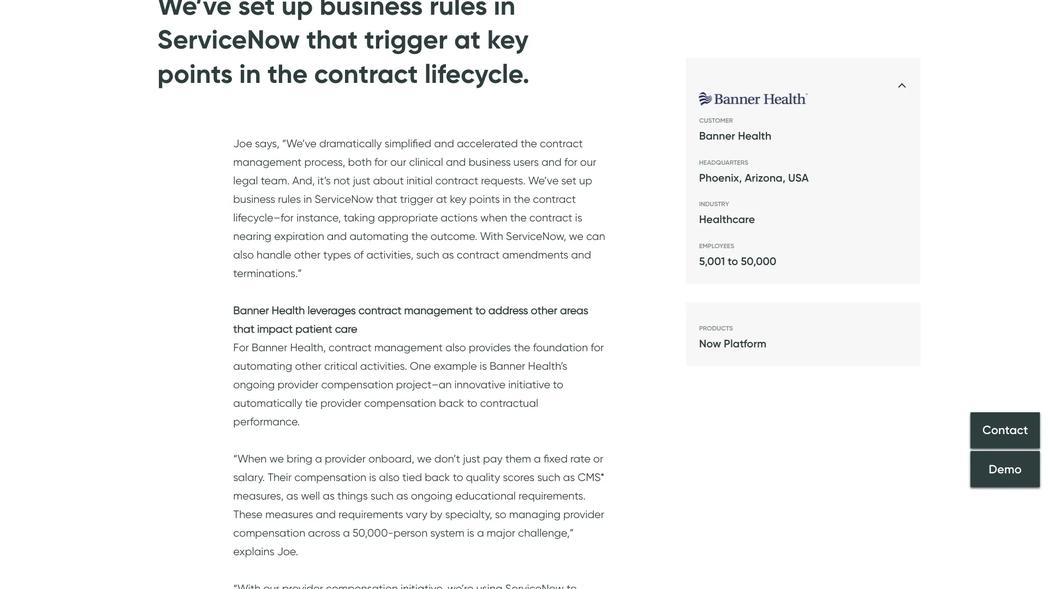 Task type: locate. For each thing, give the bounding box(es) containing it.
up inside we've set up business rules in servicenow that trigger at key points in the contract lifecycle.
[[282, 0, 313, 22]]

1 horizontal spatial our
[[581, 156, 597, 169]]

2 horizontal spatial for
[[591, 342, 604, 355]]

compensation
[[322, 379, 394, 392], [364, 397, 436, 410], [295, 472, 367, 485], [233, 527, 306, 540]]

0 horizontal spatial we've
[[157, 0, 232, 22]]

0 vertical spatial rules
[[430, 0, 488, 22]]

1 horizontal spatial just
[[463, 453, 481, 466]]

as right well
[[323, 490, 335, 503]]

key
[[488, 23, 529, 56], [450, 193, 467, 206]]

banner inside customer banner health
[[700, 129, 736, 143]]

for up about in the left of the page
[[375, 156, 388, 169]]

1 horizontal spatial that
[[307, 23, 358, 56]]

1 vertical spatial rules
[[278, 193, 301, 206]]

that inside we've set up business rules in servicenow that trigger at key points in the contract lifecycle.
[[307, 23, 358, 56]]

set inside the joe says, "we've dramatically simplified and accelerated the contract management process, both for our clinical and business users and for our legal team. and, it's not just about initial contract requests. we've set up business rules in servicenow that trigger at key points in the contract lifecycle–for instance, taking appropriate actions when the contract is nearing expiration and automating the outcome. with servicenow, we can also handle other types of activities, such as contract amendments and terminations."
[[562, 174, 577, 188]]

1 horizontal spatial ongoing
[[411, 490, 453, 503]]

1 vertical spatial servicenow
[[315, 193, 374, 206]]

0 vertical spatial set
[[238, 0, 275, 22]]

banner down customer
[[700, 129, 736, 143]]

0 vertical spatial up
[[282, 0, 313, 22]]

0 vertical spatial other
[[294, 249, 321, 262]]

1 vertical spatial at
[[436, 193, 448, 206]]

at inside we've set up business rules in servicenow that trigger at key points in the contract lifecycle.
[[455, 23, 481, 56]]

up
[[282, 0, 313, 22], [580, 174, 593, 188]]

trigger inside the joe says, "we've dramatically simplified and accelerated the contract management process, both for our clinical and business users and for our legal team. and, it's not just about initial contract requests. we've set up business rules in servicenow that trigger at key points in the contract lifecycle–for instance, taking appropriate actions when the contract is nearing expiration and automating the outcome. with servicenow, we can also handle other types of activities, such as contract amendments and terminations."
[[400, 193, 434, 206]]

rules
[[430, 0, 488, 22], [278, 193, 301, 206]]

banner down provides at the bottom left of page
[[490, 360, 526, 373]]

also
[[233, 249, 254, 262], [446, 342, 466, 355], [379, 472, 400, 485]]

simplified
[[385, 137, 432, 150]]

servicenow inside we've set up business rules in servicenow that trigger at key points in the contract lifecycle.
[[157, 23, 300, 56]]

1 vertical spatial automating
[[233, 360, 292, 373]]

servicenow
[[157, 23, 300, 56], [315, 193, 374, 206]]

2 horizontal spatial such
[[538, 472, 561, 485]]

for right "users"
[[565, 156, 578, 169]]

business
[[320, 0, 423, 22], [469, 156, 511, 169], [233, 193, 275, 206]]

products now platform
[[700, 325, 767, 351]]

also down onboard,
[[379, 472, 400, 485]]

other down the "expiration"
[[294, 249, 321, 262]]

process,
[[305, 156, 345, 169]]

to left address
[[476, 304, 486, 318]]

1 our from the left
[[391, 156, 407, 169]]

also down nearing
[[233, 249, 254, 262]]

back inside "when we bring a provider onboard, we don't just pay them a fixed rate or salary. their compensation is also tied back to quality scores such as cms* measures, as well as things such as ongoing educational requirements. these measures and requirements vary by specialty, so managing provider compensation across a 50,000-person system is a major challenge," explains joe.
[[425, 472, 450, 485]]

and
[[434, 137, 454, 150], [446, 156, 466, 169], [542, 156, 562, 169], [327, 230, 347, 243], [572, 249, 592, 262], [316, 509, 336, 522]]

1 vertical spatial up
[[580, 174, 593, 188]]

0 vertical spatial such
[[417, 249, 440, 262]]

0 horizontal spatial just
[[353, 174, 371, 188]]

0 vertical spatial ongoing
[[233, 379, 275, 392]]

0 vertical spatial business
[[320, 0, 423, 22]]

0 horizontal spatial up
[[282, 0, 313, 22]]

to right the 5,001 at the right top of the page
[[728, 255, 739, 268]]

key up actions
[[450, 193, 467, 206]]

provider
[[278, 379, 319, 392], [321, 397, 362, 410], [325, 453, 366, 466], [564, 509, 605, 522]]

instance,
[[297, 212, 341, 225]]

automating
[[350, 230, 409, 243], [233, 360, 292, 373]]

0 horizontal spatial servicenow
[[157, 23, 300, 56]]

0 horizontal spatial also
[[233, 249, 254, 262]]

customer banner health
[[700, 117, 772, 143]]

0 horizontal spatial rules
[[278, 193, 301, 206]]

activities,
[[367, 249, 414, 262]]

1 vertical spatial we've
[[529, 174, 559, 188]]

to down don't
[[453, 472, 464, 485]]

2 horizontal spatial we
[[569, 230, 584, 243]]

0 horizontal spatial set
[[238, 0, 275, 22]]

ongoing inside "when we bring a provider onboard, we don't just pay them a fixed rate or salary. their compensation is also tied back to quality scores such as cms* measures, as well as things such as ongoing educational requirements. these measures and requirements vary by specialty, so managing provider compensation across a 50,000-person system is a major challenge," explains joe.
[[411, 490, 453, 503]]

rules inside the joe says, "we've dramatically simplified and accelerated the contract management process, both for our clinical and business users and for our legal team. and, it's not just about initial contract requests. we've set up business rules in servicenow that trigger at key points in the contract lifecycle–for instance, taking appropriate actions when the contract is nearing expiration and automating the outcome. with servicenow, we can also handle other types of activities, such as contract amendments and terminations."
[[278, 193, 301, 206]]

our
[[391, 156, 407, 169], [581, 156, 597, 169]]

major
[[487, 527, 516, 540]]

for
[[375, 156, 388, 169], [565, 156, 578, 169], [591, 342, 604, 355]]

as inside the joe says, "we've dramatically simplified and accelerated the contract management process, both for our clinical and business users and for our legal team. and, it's not just about initial contract requests. we've set up business rules in servicenow that trigger at key points in the contract lifecycle–for instance, taking appropriate actions when the contract is nearing expiration and automating the outcome. with servicenow, we can also handle other types of activities, such as contract amendments and terminations."
[[442, 249, 454, 262]]

1 horizontal spatial set
[[562, 174, 577, 188]]

to down health's
[[553, 379, 564, 392]]

as down outcome.
[[442, 249, 454, 262]]

1 vertical spatial health
[[272, 304, 305, 318]]

measures,
[[233, 490, 284, 503]]

automating down "for"
[[233, 360, 292, 373]]

contact
[[983, 423, 1029, 438]]

1 horizontal spatial at
[[455, 23, 481, 56]]

1 vertical spatial other
[[531, 304, 558, 318]]

the inside banner health leverages contract management to address other areas that impact patient care for banner health, contract management also provides the foundation for automating other critical activities. one example is banner health's ongoing provider compensation project–an innovative initiative to automatically tie provider compensation back to contractual performance.
[[514, 342, 531, 355]]

0 horizontal spatial ongoing
[[233, 379, 275, 392]]

health inside customer banner health
[[738, 129, 772, 143]]

automating up activities,
[[350, 230, 409, 243]]

0 vertical spatial that
[[307, 23, 358, 56]]

as down 'rate'
[[563, 472, 575, 485]]

0 vertical spatial automating
[[350, 230, 409, 243]]

ongoing up by
[[411, 490, 453, 503]]

is inside the joe says, "we've dramatically simplified and accelerated the contract management process, both for our clinical and business users and for our legal team. and, it's not just about initial contract requests. we've set up business rules in servicenow that trigger at key points in the contract lifecycle–for instance, taking appropriate actions when the contract is nearing expiration and automating the outcome. with servicenow, we can also handle other types of activities, such as contract amendments and terminations."
[[575, 212, 583, 225]]

that inside banner health leverages contract management to address other areas that impact patient care for banner health, contract management also provides the foundation for automating other critical activities. one example is banner health's ongoing provider compensation project–an innovative initiative to automatically tie provider compensation back to contractual performance.
[[233, 323, 255, 336]]

back down don't
[[425, 472, 450, 485]]

1 horizontal spatial up
[[580, 174, 593, 188]]

about
[[373, 174, 404, 188]]

them
[[506, 453, 531, 466]]

provider up the things
[[325, 453, 366, 466]]

1 horizontal spatial business
[[320, 0, 423, 22]]

back down project–an
[[439, 397, 465, 410]]

with
[[480, 230, 504, 243]]

educational
[[456, 490, 516, 503]]

handle
[[257, 249, 291, 262]]

business inside we've set up business rules in servicenow that trigger at key points in the contract lifecycle.
[[320, 0, 423, 22]]

as down tied
[[397, 490, 409, 503]]

2 horizontal spatial business
[[469, 156, 511, 169]]

1 vertical spatial back
[[425, 472, 450, 485]]

0 horizontal spatial for
[[375, 156, 388, 169]]

points
[[157, 57, 233, 90], [470, 193, 500, 206]]

1 horizontal spatial automating
[[350, 230, 409, 243]]

the
[[268, 57, 308, 90], [521, 137, 538, 150], [514, 193, 531, 206], [510, 212, 527, 225], [412, 230, 428, 243], [514, 342, 531, 355]]

that inside the joe says, "we've dramatically simplified and accelerated the contract management process, both for our clinical and business users and for our legal team. and, it's not just about initial contract requests. we've set up business rules in servicenow that trigger at key points in the contract lifecycle–for instance, taking appropriate actions when the contract is nearing expiration and automating the outcome. with servicenow, we can also handle other types of activities, such as contract amendments and terminations."
[[376, 193, 398, 206]]

2 vertical spatial such
[[371, 490, 394, 503]]

0 vertical spatial we've
[[157, 0, 232, 22]]

1 horizontal spatial rules
[[430, 0, 488, 22]]

as left well
[[286, 490, 298, 503]]

1 horizontal spatial points
[[470, 193, 500, 206]]

set
[[238, 0, 275, 22], [562, 174, 577, 188]]

we up the their
[[270, 453, 284, 466]]

automating inside the joe says, "we've dramatically simplified and accelerated the contract management process, both for our clinical and business users and for our legal team. and, it's not just about initial contract requests. we've set up business rules in servicenow that trigger at key points in the contract lifecycle–for instance, taking appropriate actions when the contract is nearing expiration and automating the outcome. with servicenow, we can also handle other types of activities, such as contract amendments and terminations."
[[350, 230, 409, 243]]

0 horizontal spatial key
[[450, 193, 467, 206]]

0 horizontal spatial health
[[272, 304, 305, 318]]

banner health leverages contract management to address other areas that impact patient care for banner health, contract management also provides the foundation for automating other critical activities. one example is banner health's ongoing provider compensation project–an innovative initiative to automatically tie provider compensation back to contractual performance.
[[233, 304, 604, 429]]

also up example
[[446, 342, 466, 355]]

other
[[294, 249, 321, 262], [531, 304, 558, 318], [295, 360, 322, 373]]

we up tied
[[417, 453, 432, 466]]

1 vertical spatial that
[[376, 193, 398, 206]]

1 horizontal spatial health
[[738, 129, 772, 143]]

1 horizontal spatial servicenow
[[315, 193, 374, 206]]

0 horizontal spatial automating
[[233, 360, 292, 373]]

critical
[[324, 360, 358, 373]]

other down health, at left bottom
[[295, 360, 322, 373]]

back
[[439, 397, 465, 410], [425, 472, 450, 485]]

well
[[301, 490, 320, 503]]

1 horizontal spatial we've
[[529, 174, 559, 188]]

1 horizontal spatial such
[[417, 249, 440, 262]]

2 our from the left
[[581, 156, 597, 169]]

these
[[233, 509, 263, 522]]

lifecycle.
[[425, 57, 530, 90]]

50,000
[[741, 255, 777, 268]]

1 vertical spatial management
[[405, 304, 473, 318]]

just inside "when we bring a provider onboard, we don't just pay them a fixed rate or salary. their compensation is also tied back to quality scores such as cms* measures, as well as things such as ongoing educational requirements. these measures and requirements vary by specialty, so managing provider compensation across a 50,000-person system is a major challenge," explains joe.
[[463, 453, 481, 466]]

provider down requirements.
[[564, 509, 605, 522]]

we left can
[[569, 230, 584, 243]]

such up requirements
[[371, 490, 394, 503]]

1 vertical spatial set
[[562, 174, 577, 188]]

project–an
[[396, 379, 452, 392]]

users
[[514, 156, 539, 169]]

0 horizontal spatial points
[[157, 57, 233, 90]]

up inside the joe says, "we've dramatically simplified and accelerated the contract management process, both for our clinical and business users and for our legal team. and, it's not just about initial contract requests. we've set up business rules in servicenow that trigger at key points in the contract lifecycle–for instance, taking appropriate actions when the contract is nearing expiration and automating the outcome. with servicenow, we can also handle other types of activities, such as contract amendments and terminations."
[[580, 174, 593, 188]]

and up across
[[316, 509, 336, 522]]

a left major
[[477, 527, 484, 540]]

salary.
[[233, 472, 265, 485]]

0 horizontal spatial that
[[233, 323, 255, 336]]

expiration
[[274, 230, 324, 243]]

0 vertical spatial trigger
[[365, 23, 448, 56]]

such down outcome.
[[417, 249, 440, 262]]

1 horizontal spatial we
[[417, 453, 432, 466]]

0 vertical spatial points
[[157, 57, 233, 90]]

requirements.
[[519, 490, 586, 503]]

automating inside banner health leverages contract management to address other areas that impact patient care for banner health, contract management also provides the foundation for automating other critical activities. one example is banner health's ongoing provider compensation project–an innovative initiative to automatically tie provider compensation back to contractual performance.
[[233, 360, 292, 373]]

1 vertical spatial also
[[446, 342, 466, 355]]

that
[[307, 23, 358, 56], [376, 193, 398, 206], [233, 323, 255, 336]]

1 vertical spatial business
[[469, 156, 511, 169]]

is
[[575, 212, 583, 225], [480, 360, 487, 373], [369, 472, 377, 485], [467, 527, 475, 540]]

back inside banner health leverages contract management to address other areas that impact patient care for banner health, contract management also provides the foundation for automating other critical activities. one example is banner health's ongoing provider compensation project–an innovative initiative to automatically tie provider compensation back to contractual performance.
[[439, 397, 465, 410]]

just down the both
[[353, 174, 371, 188]]

0 horizontal spatial at
[[436, 193, 448, 206]]

explains
[[233, 546, 275, 559]]

person
[[394, 527, 428, 540]]

to
[[728, 255, 739, 268], [476, 304, 486, 318], [553, 379, 564, 392], [467, 397, 478, 410], [453, 472, 464, 485]]

at up actions
[[436, 193, 448, 206]]

1 vertical spatial such
[[538, 472, 561, 485]]

arizona,
[[745, 171, 786, 184]]

2 vertical spatial business
[[233, 193, 275, 206]]

we've
[[157, 0, 232, 22], [529, 174, 559, 188]]

0 horizontal spatial we
[[270, 453, 284, 466]]

example
[[434, 360, 477, 373]]

just left pay
[[463, 453, 481, 466]]

2 vertical spatial also
[[379, 472, 400, 485]]

trigger
[[365, 23, 448, 56], [400, 193, 434, 206]]

provider up tie
[[278, 379, 319, 392]]

tied
[[403, 472, 422, 485]]

for right the foundation
[[591, 342, 604, 355]]

2 horizontal spatial also
[[446, 342, 466, 355]]

"we've
[[282, 137, 317, 150]]

at up lifecycle.
[[455, 23, 481, 56]]

50,000-
[[353, 527, 394, 540]]

compensation down critical
[[322, 379, 394, 392]]

employees 5,001 to 50,000
[[700, 242, 777, 268]]

automatically
[[233, 397, 302, 410]]

health up impact
[[272, 304, 305, 318]]

0 vertical spatial servicenow
[[157, 23, 300, 56]]

we inside the joe says, "we've dramatically simplified and accelerated the contract management process, both for our clinical and business users and for our legal team. and, it's not just about initial contract requests. we've set up business rules in servicenow that trigger at key points in the contract lifecycle–for instance, taking appropriate actions when the contract is nearing expiration and automating the outcome. with servicenow, we can also handle other types of activities, such as contract amendments and terminations."
[[569, 230, 584, 243]]

and right clinical
[[446, 156, 466, 169]]

0 vertical spatial just
[[353, 174, 371, 188]]

rules inside we've set up business rules in servicenow that trigger at key points in the contract lifecycle.
[[430, 0, 488, 22]]

their
[[268, 472, 292, 485]]

such up requirements.
[[538, 472, 561, 485]]

1 vertical spatial points
[[470, 193, 500, 206]]

other left areas
[[531, 304, 558, 318]]

1 vertical spatial trigger
[[400, 193, 434, 206]]

requests.
[[481, 174, 526, 188]]

2 vertical spatial that
[[233, 323, 255, 336]]

1 horizontal spatial also
[[379, 472, 400, 485]]

0 vertical spatial also
[[233, 249, 254, 262]]

health
[[738, 129, 772, 143], [272, 304, 305, 318]]

just
[[353, 174, 371, 188], [463, 453, 481, 466]]

ongoing up automatically
[[233, 379, 275, 392]]

health up headquarters phoenix, arizona, usa
[[738, 129, 772, 143]]

1 vertical spatial key
[[450, 193, 467, 206]]

joe
[[233, 137, 252, 150]]

just inside the joe says, "we've dramatically simplified and accelerated the contract management process, both for our clinical and business users and for our legal team. and, it's not just about initial contract requests. we've set up business rules in servicenow that trigger at key points in the contract lifecycle–for instance, taking appropriate actions when the contract is nearing expiration and automating the outcome. with servicenow, we can also handle other types of activities, such as contract amendments and terminations."
[[353, 174, 371, 188]]

1 vertical spatial ongoing
[[411, 490, 453, 503]]

0 vertical spatial at
[[455, 23, 481, 56]]

2 horizontal spatial that
[[376, 193, 398, 206]]

0 vertical spatial back
[[439, 397, 465, 410]]

employees
[[700, 242, 735, 250]]

0 vertical spatial key
[[488, 23, 529, 56]]

management
[[233, 156, 302, 169], [405, 304, 473, 318], [375, 342, 443, 355]]

1 horizontal spatial key
[[488, 23, 529, 56]]

care
[[335, 323, 358, 336]]

customer
[[700, 117, 734, 125]]

0 vertical spatial management
[[233, 156, 302, 169]]

to inside employees 5,001 to 50,000
[[728, 255, 739, 268]]

key up lifecycle.
[[488, 23, 529, 56]]

banner
[[700, 129, 736, 143], [233, 304, 269, 318], [252, 342, 288, 355], [490, 360, 526, 373]]

to down innovative
[[467, 397, 478, 410]]

0 horizontal spatial our
[[391, 156, 407, 169]]

1 vertical spatial just
[[463, 453, 481, 466]]

types
[[323, 249, 351, 262]]

vary
[[406, 509, 428, 522]]

0 vertical spatial health
[[738, 129, 772, 143]]



Task type: describe. For each thing, give the bounding box(es) containing it.
amendments
[[503, 249, 569, 262]]

we've inside we've set up business rules in servicenow that trigger at key points in the contract lifecycle.
[[157, 0, 232, 22]]

industry
[[700, 200, 730, 208]]

1 horizontal spatial for
[[565, 156, 578, 169]]

and down can
[[572, 249, 592, 262]]

is inside banner health leverages contract management to address other areas that impact patient care for banner health, contract management also provides the foundation for automating other critical activities. one example is banner health's ongoing provider compensation project–an innovative initiative to automatically tie provider compensation back to contractual performance.
[[480, 360, 487, 373]]

quality
[[466, 472, 501, 485]]

requirements
[[339, 509, 404, 522]]

joe.
[[277, 546, 298, 559]]

a right across
[[343, 527, 350, 540]]

we've set up business rules in servicenow that trigger at key points in the contract lifecycle.
[[157, 0, 530, 90]]

impact
[[257, 323, 293, 336]]

actions
[[441, 212, 478, 225]]

pay
[[483, 453, 503, 466]]

lifecycle–for
[[233, 212, 294, 225]]

and up clinical
[[434, 137, 454, 150]]

activities.
[[360, 360, 407, 373]]

now
[[700, 337, 722, 351]]

trigger inside we've set up business rules in servicenow that trigger at key points in the contract lifecycle.
[[365, 23, 448, 56]]

or
[[594, 453, 604, 466]]

by
[[430, 509, 443, 522]]

5,001
[[700, 255, 725, 268]]

health's
[[528, 360, 568, 373]]

headquarters phoenix, arizona, usa
[[700, 158, 809, 184]]

performance.
[[233, 416, 300, 429]]

also inside the joe says, "we've dramatically simplified and accelerated the contract management process, both for our clinical and business users and for our legal team. and, it's not just about initial contract requests. we've set up business rules in servicenow that trigger at key points in the contract lifecycle–for instance, taking appropriate actions when the contract is nearing expiration and automating the outcome. with servicenow, we can also handle other types of activities, such as contract amendments and terminations."
[[233, 249, 254, 262]]

innovative
[[455, 379, 506, 392]]

management inside the joe says, "we've dramatically simplified and accelerated the contract management process, both for our clinical and business users and for our legal team. and, it's not just about initial contract requests. we've set up business rules in servicenow that trigger at key points in the contract lifecycle–for instance, taking appropriate actions when the contract is nearing expiration and automating the outcome. with servicenow, we can also handle other types of activities, such as contract amendments and terminations."
[[233, 156, 302, 169]]

it's
[[318, 174, 331, 188]]

banner up impact
[[233, 304, 269, 318]]

servicenow inside the joe says, "we've dramatically simplified and accelerated the contract management process, both for our clinical and business users and for our legal team. and, it's not just about initial contract requests. we've set up business rules in servicenow that trigger at key points in the contract lifecycle–for instance, taking appropriate actions when the contract is nearing expiration and automating the outcome. with servicenow, we can also handle other types of activities, such as contract amendments and terminations."
[[315, 193, 374, 206]]

provides
[[469, 342, 511, 355]]

bring
[[287, 453, 313, 466]]

don't
[[435, 453, 461, 466]]

ongoing inside banner health leverages contract management to address other areas that impact patient care for banner health, contract management also provides the foundation for automating other critical activities. one example is banner health's ongoing provider compensation project–an innovative initiative to automatically tie provider compensation back to contractual performance.
[[233, 379, 275, 392]]

patient
[[296, 323, 332, 336]]

0 horizontal spatial such
[[371, 490, 394, 503]]

leverages
[[308, 304, 356, 318]]

2 vertical spatial other
[[295, 360, 322, 373]]

other inside the joe says, "we've dramatically simplified and accelerated the contract management process, both for our clinical and business users and for our legal team. and, it's not just about initial contract requests. we've set up business rules in servicenow that trigger at key points in the contract lifecycle–for instance, taking appropriate actions when the contract is nearing expiration and automating the outcome. with servicenow, we can also handle other types of activities, such as contract amendments and terminations."
[[294, 249, 321, 262]]

fixed
[[544, 453, 568, 466]]

contract inside we've set up business rules in servicenow that trigger at key points in the contract lifecycle.
[[314, 57, 418, 90]]

joe says, "we've dramatically simplified and accelerated the contract management process, both for our clinical and business users and for our legal team. and, it's not just about initial contract requests. we've set up business rules in servicenow that trigger at key points in the contract lifecycle–for instance, taking appropriate actions when the contract is nearing expiration and automating the outcome. with servicenow, we can also handle other types of activities, such as contract amendments and terminations."
[[233, 137, 606, 280]]

"when
[[233, 453, 267, 466]]

contact link
[[971, 413, 1041, 449]]

not
[[334, 174, 350, 188]]

so
[[495, 509, 507, 522]]

rate
[[571, 453, 591, 466]]

a left fixed
[[534, 453, 541, 466]]

compensation down project–an
[[364, 397, 436, 410]]

a right bring
[[315, 453, 322, 466]]

phoenix,
[[700, 171, 743, 184]]

when
[[481, 212, 508, 225]]

and inside "when we bring a provider onboard, we don't just pay them a fixed rate or salary. their compensation is also tied back to quality scores such as cms* measures, as well as things such as ongoing educational requirements. these measures and requirements vary by specialty, so managing provider compensation across a 50,000-person system is a major challenge," explains joe.
[[316, 509, 336, 522]]

banner down impact
[[252, 342, 288, 355]]

foundation
[[533, 342, 588, 355]]

for
[[233, 342, 249, 355]]

accelerated
[[457, 137, 518, 150]]

platform
[[724, 337, 767, 351]]

outcome.
[[431, 230, 478, 243]]

can
[[587, 230, 606, 243]]

"when we bring a provider onboard, we don't just pay them a fixed rate or salary. their compensation is also tied back to quality scores such as cms* measures, as well as things such as ongoing educational requirements. these measures and requirements vary by specialty, so managing provider compensation across a 50,000-person system is a major challenge," explains joe.
[[233, 453, 605, 559]]

nearing
[[233, 230, 272, 243]]

key inside we've set up business rules in servicenow that trigger at key points in the contract lifecycle.
[[488, 23, 529, 56]]

managing
[[509, 509, 561, 522]]

contractual
[[480, 397, 539, 410]]

clinical
[[409, 156, 443, 169]]

points inside we've set up business rules in servicenow that trigger at key points in the contract lifecycle.
[[157, 57, 233, 90]]

measures
[[265, 509, 313, 522]]

areas
[[560, 304, 589, 318]]

taking
[[344, 212, 375, 225]]

and right "users"
[[542, 156, 562, 169]]

initiative
[[509, 379, 551, 392]]

health,
[[290, 342, 326, 355]]

set inside we've set up business rules in servicenow that trigger at key points in the contract lifecycle.
[[238, 0, 275, 22]]

at inside the joe says, "we've dramatically simplified and accelerated the contract management process, both for our clinical and business users and for our legal team. and, it's not just about initial contract requests. we've set up business rules in servicenow that trigger at key points in the contract lifecycle–for instance, taking appropriate actions when the contract is nearing expiration and automating the outcome. with servicenow, we can also handle other types of activities, such as contract amendments and terminations."
[[436, 193, 448, 206]]

compensation up well
[[295, 472, 367, 485]]

initial
[[407, 174, 433, 188]]

tie
[[305, 397, 318, 410]]

also inside banner health leverages contract management to address other areas that impact patient care for banner health, contract management also provides the foundation for automating other critical activities. one example is banner health's ongoing provider compensation project–an innovative initiative to automatically tie provider compensation back to contractual performance.
[[446, 342, 466, 355]]

across
[[308, 527, 340, 540]]

usa
[[789, 171, 809, 184]]

and,
[[293, 174, 315, 188]]

key inside the joe says, "we've dramatically simplified and accelerated the contract management process, both for our clinical and business users and for our legal team. and, it's not just about initial contract requests. we've set up business rules in servicenow that trigger at key points in the contract lifecycle–for instance, taking appropriate actions when the contract is nearing expiration and automating the outcome. with servicenow, we can also handle other types of activities, such as contract amendments and terminations."
[[450, 193, 467, 206]]

industry healthcare
[[700, 200, 756, 226]]

now platform link
[[700, 335, 767, 353]]

demo
[[989, 462, 1022, 477]]

0 horizontal spatial business
[[233, 193, 275, 206]]

dramatically
[[320, 137, 382, 150]]

such inside the joe says, "we've dramatically simplified and accelerated the contract management process, both for our clinical and business users and for our legal team. and, it's not just about initial contract requests. we've set up business rules in servicenow that trigger at key points in the contract lifecycle–for instance, taking appropriate actions when the contract is nearing expiration and automating the outcome. with servicenow, we can also handle other types of activities, such as contract amendments and terminations."
[[417, 249, 440, 262]]

address
[[489, 304, 528, 318]]

says,
[[255, 137, 280, 150]]

also inside "when we bring a provider onboard, we don't just pay them a fixed rate or salary. their compensation is also tied back to quality scores such as cms* measures, as well as things such as ongoing educational requirements. these measures and requirements vary by specialty, so managing provider compensation across a 50,000-person system is a major challenge," explains joe.
[[379, 472, 400, 485]]

things
[[338, 490, 368, 503]]

we've inside the joe says, "we've dramatically simplified and accelerated the contract management process, both for our clinical and business users and for our legal team. and, it's not just about initial contract requests. we've set up business rules in servicenow that trigger at key points in the contract lifecycle–for instance, taking appropriate actions when the contract is nearing expiration and automating the outcome. with servicenow, we can also handle other types of activities, such as contract amendments and terminations."
[[529, 174, 559, 188]]

the inside we've set up business rules in servicenow that trigger at key points in the contract lifecycle.
[[268, 57, 308, 90]]

to inside "when we bring a provider onboard, we don't just pay them a fixed rate or salary. their compensation is also tied back to quality scores such as cms* measures, as well as things such as ongoing educational requirements. these measures and requirements vary by specialty, so managing provider compensation across a 50,000-person system is a major challenge," explains joe.
[[453, 472, 464, 485]]

points inside the joe says, "we've dramatically simplified and accelerated the contract management process, both for our clinical and business users and for our legal team. and, it's not just about initial contract requests. we've set up business rules in servicenow that trigger at key points in the contract lifecycle–for instance, taking appropriate actions when the contract is nearing expiration and automating the outcome. with servicenow, we can also handle other types of activities, such as contract amendments and terminations."
[[470, 193, 500, 206]]

2 vertical spatial management
[[375, 342, 443, 355]]

team.
[[261, 174, 290, 188]]

headquarters
[[700, 158, 749, 166]]

health inside banner health leverages contract management to address other areas that impact patient care for banner health, contract management also provides the foundation for automating other critical activities. one example is banner health's ongoing provider compensation project–an innovative initiative to automatically tie provider compensation back to contractual performance.
[[272, 304, 305, 318]]

and up types
[[327, 230, 347, 243]]

for inside banner health leverages contract management to address other areas that impact patient care for banner health, contract management also provides the foundation for automating other critical activities. one example is banner health's ongoing provider compensation project–an innovative initiative to automatically tie provider compensation back to contractual performance.
[[591, 342, 604, 355]]

appropriate
[[378, 212, 438, 225]]

scores
[[503, 472, 535, 485]]

demo link
[[971, 452, 1041, 488]]

servicenow,
[[506, 230, 567, 243]]

compensation up explains
[[233, 527, 306, 540]]

provider right tie
[[321, 397, 362, 410]]



Task type: vqa. For each thing, say whether or not it's contained in the screenshot.
How in the the 'helps organizations create and deploy advanced generative AI chat experiences in 15 minutes or less with enhanced guided setup capabilities. Customers and employees can now solve issues and get what they need fast, while allowing organizations to increase call deflection rates. It provides better self‑service with a generative AI‑powered conversational experience that pulls in the most relevant information or actions from a customer's knowledge base and service catalog. New updates for Now Assist in Virtual Agent include Q&A in Knowledge Management and multi‑turn conversations for ordering catalog items or making service requests, with the ability to provide additional information directly within the chat. Much like how people communicate in everyday life, these updates allow employees and customers to have conversational experiences for fast, more relevant self‑service.'
no



